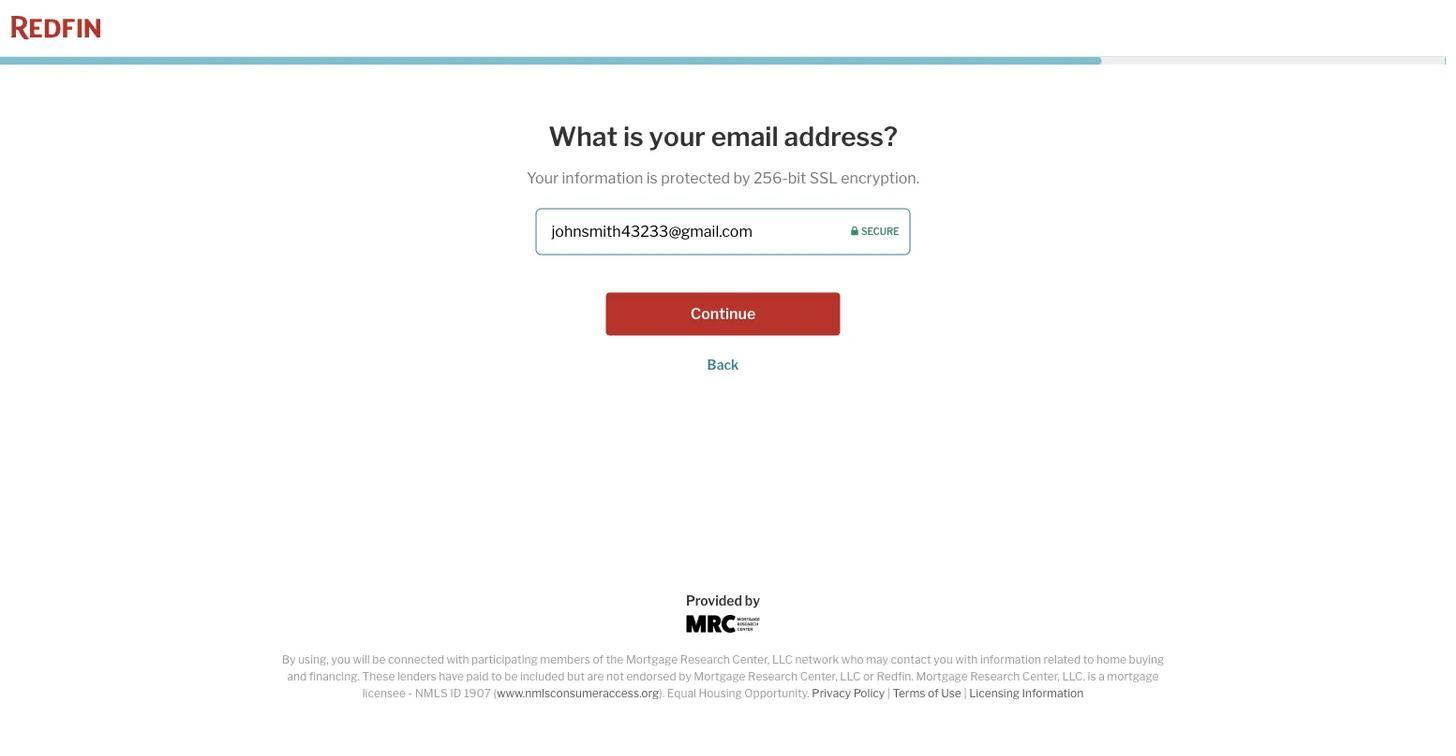 Task type: locate. For each thing, give the bounding box(es) containing it.
not
[[606, 671, 624, 684]]

of left the
[[593, 654, 604, 667]]

by using, you will be connected with participating members of the mortgage research center, llc network who may contact you with information related to home buying and financing. these lenders have paid to be included but are not endorsed by mortgage research center, llc or redfin. mortgage research center, llc. is a mortgage licensee - nmls id 1907 (
[[282, 654, 1164, 701]]

housing
[[699, 687, 742, 701]]

network
[[795, 654, 839, 667]]

research up licensing
[[970, 671, 1020, 684]]

|
[[887, 687, 890, 701], [964, 687, 967, 701]]

may
[[866, 654, 888, 667]]

mortgage up use
[[916, 671, 968, 684]]

terms of use link
[[893, 687, 961, 701]]

| down redfin.
[[887, 687, 890, 701]]

0 vertical spatial llc
[[772, 654, 793, 667]]

have
[[439, 671, 464, 684]]

0 horizontal spatial with
[[447, 654, 469, 667]]

members
[[540, 654, 590, 667]]

center, up information
[[1022, 671, 1060, 684]]

connected
[[388, 654, 444, 667]]

0 horizontal spatial of
[[593, 654, 604, 667]]

0 horizontal spatial information
[[562, 169, 643, 188]]

0 vertical spatial of
[[593, 654, 604, 667]]

| right use
[[964, 687, 967, 701]]

center, down network at the right bottom
[[800, 671, 838, 684]]

2 vertical spatial is
[[1088, 671, 1096, 684]]

with
[[447, 654, 469, 667], [955, 654, 978, 667]]

information up licensing information link
[[980, 654, 1041, 667]]

information
[[562, 169, 643, 188], [980, 654, 1041, 667]]

0 horizontal spatial |
[[887, 687, 890, 701]]

1 horizontal spatial research
[[748, 671, 798, 684]]

provided by
[[686, 593, 760, 609]]

0 vertical spatial to
[[1083, 654, 1094, 667]]

opportunity.
[[744, 687, 810, 701]]

1 horizontal spatial be
[[504, 671, 518, 684]]

1 horizontal spatial of
[[928, 687, 939, 701]]

by up equal
[[679, 671, 691, 684]]

mortgage up housing
[[694, 671, 746, 684]]

equal
[[667, 687, 696, 701]]

0 horizontal spatial research
[[680, 654, 730, 667]]

privacy policy link
[[812, 687, 885, 701]]

of left use
[[928, 687, 939, 701]]

research up opportunity.
[[748, 671, 798, 684]]

1 vertical spatial llc
[[840, 671, 861, 684]]

is left protected
[[646, 169, 658, 188]]

1 vertical spatial of
[[928, 687, 939, 701]]

by inside by using, you will be connected with participating members of the mortgage research center, llc network who may contact you with information related to home buying and financing. these lenders have paid to be included but are not endorsed by mortgage research center, llc or redfin. mortgage research center, llc. is a mortgage licensee - nmls id 1907 (
[[679, 671, 691, 684]]

www.nmlsconsumeraccess.org ). equal housing opportunity. privacy policy | terms of use | licensing information
[[497, 687, 1084, 701]]

1 horizontal spatial information
[[980, 654, 1041, 667]]

research
[[680, 654, 730, 667], [748, 671, 798, 684], [970, 671, 1020, 684]]

terms
[[893, 687, 926, 701]]

protected
[[661, 169, 730, 188]]

1 horizontal spatial with
[[955, 654, 978, 667]]

of for members
[[593, 654, 604, 667]]

by left 256-
[[733, 169, 750, 188]]

mortgage
[[626, 654, 678, 667], [694, 671, 746, 684], [916, 671, 968, 684]]

mortgage
[[1107, 671, 1159, 684]]

information
[[1022, 687, 1084, 701]]

llc up "privacy policy" link
[[840, 671, 861, 684]]

who
[[841, 654, 864, 667]]

2 | from the left
[[964, 687, 967, 701]]

).
[[659, 687, 665, 701]]

0 horizontal spatial you
[[331, 654, 350, 667]]

0 vertical spatial be
[[372, 654, 386, 667]]

1 vertical spatial information
[[980, 654, 1041, 667]]

by up mortgage research center image
[[745, 593, 760, 609]]

with up have
[[447, 654, 469, 667]]

provided
[[686, 593, 742, 609]]

back
[[707, 358, 739, 374]]

is left a
[[1088, 671, 1096, 684]]

buying
[[1129, 654, 1164, 667]]

be up these
[[372, 654, 386, 667]]

using,
[[298, 654, 329, 667]]

1 horizontal spatial you
[[934, 654, 953, 667]]

1 horizontal spatial llc
[[840, 671, 861, 684]]

licensee
[[362, 687, 406, 701]]

licensing information link
[[969, 687, 1084, 701]]

0 vertical spatial is
[[623, 120, 644, 152]]

1 vertical spatial be
[[504, 671, 518, 684]]

0 horizontal spatial to
[[491, 671, 502, 684]]

of inside by using, you will be connected with participating members of the mortgage research center, llc network who may contact you with information related to home buying and financing. these lenders have paid to be included but are not endorsed by mortgage research center, llc or redfin. mortgage research center, llc. is a mortgage licensee - nmls id 1907 (
[[593, 654, 604, 667]]

2 vertical spatial by
[[679, 671, 691, 684]]

to up 'llc.'
[[1083, 654, 1094, 667]]

research up housing
[[680, 654, 730, 667]]

you up financing.
[[331, 654, 350, 667]]

0 vertical spatial information
[[562, 169, 643, 188]]

mortgage up endorsed
[[626, 654, 678, 667]]

1 you from the left
[[331, 654, 350, 667]]

to up (
[[491, 671, 502, 684]]

www.nmlsconsumeraccess.org
[[497, 687, 659, 701]]

use
[[941, 687, 961, 701]]

1 vertical spatial is
[[646, 169, 658, 188]]

1 horizontal spatial |
[[964, 687, 967, 701]]

by
[[733, 169, 750, 188], [745, 593, 760, 609], [679, 671, 691, 684]]

with up use
[[955, 654, 978, 667]]

your
[[527, 169, 559, 188]]

center,
[[732, 654, 770, 667], [800, 671, 838, 684], [1022, 671, 1060, 684]]

0 horizontal spatial be
[[372, 654, 386, 667]]

is
[[623, 120, 644, 152], [646, 169, 658, 188], [1088, 671, 1096, 684]]

you
[[331, 654, 350, 667], [934, 654, 953, 667]]

back button
[[707, 358, 739, 374]]

information down what
[[562, 169, 643, 188]]

be
[[372, 654, 386, 667], [504, 671, 518, 684]]

2 you from the left
[[934, 654, 953, 667]]

participating
[[471, 654, 538, 667]]

of
[[593, 654, 604, 667], [928, 687, 939, 701]]

www.nmlsconsumeraccess.org link
[[497, 687, 659, 701]]

2 horizontal spatial is
[[1088, 671, 1096, 684]]

llc up opportunity.
[[772, 654, 793, 667]]

you right contact
[[934, 654, 953, 667]]

is left your on the left top of page
[[623, 120, 644, 152]]

0 horizontal spatial is
[[623, 120, 644, 152]]

center, up opportunity.
[[732, 654, 770, 667]]

be down participating
[[504, 671, 518, 684]]

related
[[1044, 654, 1081, 667]]

llc
[[772, 654, 793, 667], [840, 671, 861, 684]]

to
[[1083, 654, 1094, 667], [491, 671, 502, 684]]

contact
[[891, 654, 931, 667]]



Task type: vqa. For each thing, say whether or not it's contained in the screenshot.
Public within the Martin Luther King Junior Middle Public • 6-8
no



Task type: describe. For each thing, give the bounding box(es) containing it.
these
[[362, 671, 395, 684]]

0 horizontal spatial mortgage
[[626, 654, 678, 667]]

included
[[520, 671, 565, 684]]

What is your email address? email field
[[536, 209, 911, 255]]

home
[[1097, 654, 1127, 667]]

0 horizontal spatial llc
[[772, 654, 793, 667]]

-
[[408, 687, 413, 701]]

bit
[[788, 169, 806, 188]]

by
[[282, 654, 296, 667]]

1907
[[464, 687, 491, 701]]

privacy
[[812, 687, 851, 701]]

your information is protected by 256-bit ssl encryption.
[[527, 169, 919, 188]]

paid
[[466, 671, 489, 684]]

2 horizontal spatial center,
[[1022, 671, 1060, 684]]

2 with from the left
[[955, 654, 978, 667]]

1 | from the left
[[887, 687, 890, 701]]

will
[[353, 654, 370, 667]]

2 horizontal spatial mortgage
[[916, 671, 968, 684]]

1 horizontal spatial is
[[646, 169, 658, 188]]

id
[[450, 687, 461, 701]]

endorsed
[[626, 671, 676, 684]]

256-
[[753, 169, 788, 188]]

2 horizontal spatial research
[[970, 671, 1020, 684]]

mortgage research center image
[[687, 616, 760, 634]]

or
[[863, 671, 874, 684]]

1 horizontal spatial center,
[[800, 671, 838, 684]]

what
[[548, 120, 618, 152]]

1 vertical spatial by
[[745, 593, 760, 609]]

what is your email address?
[[548, 120, 898, 152]]

policy
[[854, 687, 885, 701]]

is inside by using, you will be connected with participating members of the mortgage research center, llc network who may contact you with information related to home buying and financing. these lenders have paid to be included but are not endorsed by mortgage research center, llc or redfin. mortgage research center, llc. is a mortgage licensee - nmls id 1907 (
[[1088, 671, 1096, 684]]

0 vertical spatial by
[[733, 169, 750, 188]]

1 vertical spatial to
[[491, 671, 502, 684]]

and
[[287, 671, 307, 684]]

continue button
[[606, 293, 840, 336]]

email address?
[[711, 120, 898, 152]]

are
[[587, 671, 604, 684]]

nmls
[[415, 687, 448, 701]]

your
[[649, 120, 706, 152]]

llc.
[[1062, 671, 1085, 684]]

1 horizontal spatial to
[[1083, 654, 1094, 667]]

0 horizontal spatial center,
[[732, 654, 770, 667]]

the
[[606, 654, 624, 667]]

of for terms
[[928, 687, 939, 701]]

licensing
[[969, 687, 1020, 701]]

but
[[567, 671, 585, 684]]

ssl encryption.
[[810, 169, 919, 188]]

financing.
[[309, 671, 360, 684]]

information inside by using, you will be connected with participating members of the mortgage research center, llc network who may contact you with information related to home buying and financing. these lenders have paid to be included but are not endorsed by mortgage research center, llc or redfin. mortgage research center, llc. is a mortgage licensee - nmls id 1907 (
[[980, 654, 1041, 667]]

a
[[1099, 671, 1105, 684]]

1 with from the left
[[447, 654, 469, 667]]

(
[[493, 687, 497, 701]]

continue
[[690, 305, 756, 323]]

redfin.
[[877, 671, 914, 684]]

lenders
[[397, 671, 436, 684]]

1 horizontal spatial mortgage
[[694, 671, 746, 684]]



